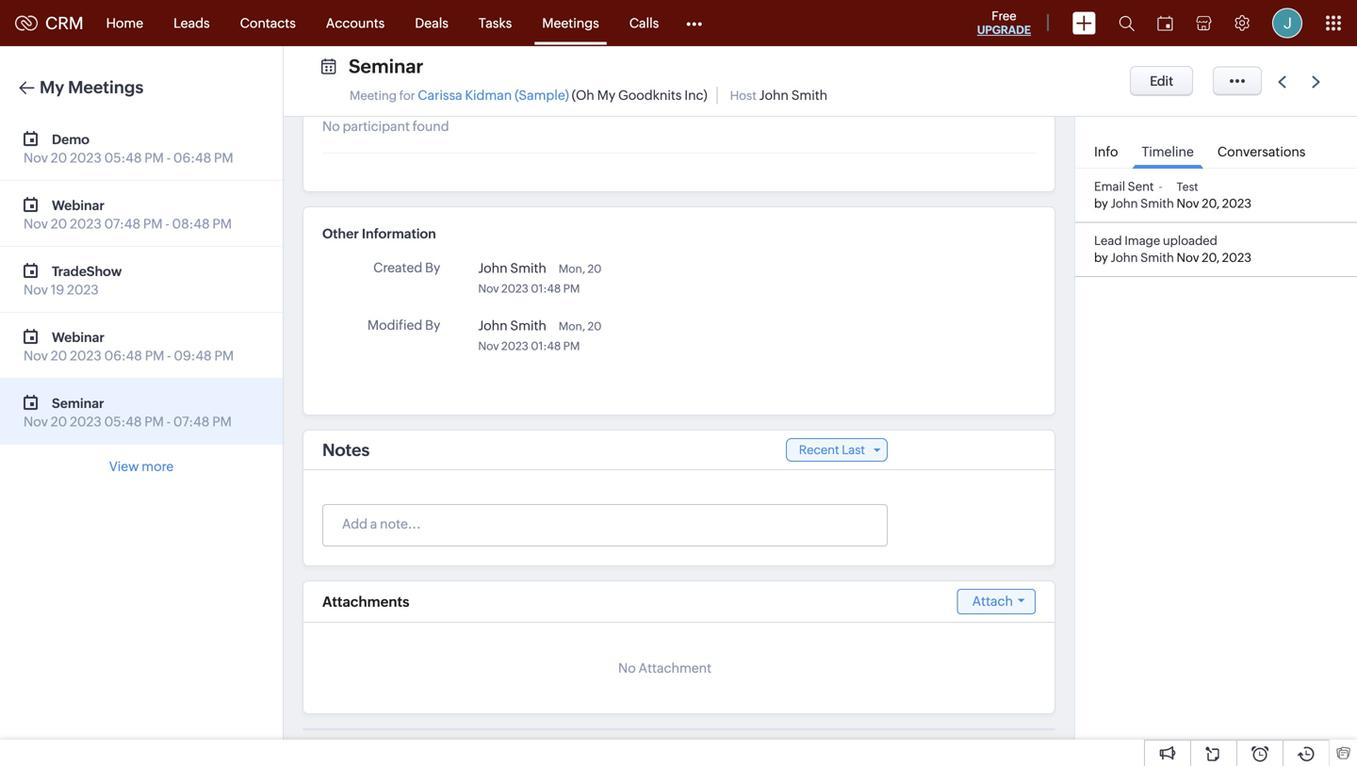 Task type: locate. For each thing, give the bounding box(es) containing it.
found
[[413, 119, 449, 134]]

john down email sent -
[[1111, 197, 1138, 211]]

0 horizontal spatial 07:48
[[104, 216, 141, 231]]

webinar nov 20 2023 06:48 pm - 09:48 pm
[[24, 330, 234, 363]]

meeting for carissa kidman (sample) (oh my goodknits inc)
[[350, 88, 708, 103]]

1 vertical spatial 01:48
[[531, 340, 561, 353]]

- inside the seminar nov 20 2023 05:48 pm - 07:48 pm
[[167, 414, 171, 429]]

seminar down webinar nov 20 2023 06:48 pm - 09:48 pm
[[52, 396, 104, 411]]

webinar down demo
[[52, 198, 105, 213]]

meetings up (oh
[[542, 16, 599, 31]]

meetings
[[542, 16, 599, 31], [68, 78, 144, 97]]

- up "webinar nov 20 2023 07:48 pm - 08:48 pm"
[[167, 150, 171, 165]]

1 vertical spatial mon, 20 nov 2023 01:48 pm
[[478, 320, 602, 353]]

20, down uploaded
[[1202, 251, 1220, 265]]

05:48
[[104, 150, 142, 165], [104, 414, 142, 429]]

0 vertical spatial 01:48
[[531, 282, 561, 295]]

webinar down 19
[[52, 330, 105, 345]]

0 vertical spatial no
[[322, 119, 340, 134]]

1 vertical spatial mon,
[[559, 320, 585, 333]]

1 vertical spatial 06:48
[[104, 348, 142, 363]]

1 vertical spatial 07:48
[[173, 414, 210, 429]]

1 vertical spatial no
[[618, 661, 636, 676]]

smith inside test by john smith nov 20, 2023
[[1141, 197, 1175, 211]]

tradeshow
[[52, 264, 122, 279]]

(oh
[[572, 88, 595, 103]]

1 vertical spatial seminar
[[52, 396, 104, 411]]

john down lead
[[1111, 251, 1138, 265]]

calls
[[629, 16, 659, 31]]

1 mon, from the top
[[559, 263, 585, 275]]

Add a note... field
[[323, 515, 886, 534]]

0 horizontal spatial meetings
[[68, 78, 144, 97]]

calls link
[[614, 0, 674, 46]]

20
[[51, 150, 67, 165], [51, 216, 67, 231], [588, 263, 602, 275], [588, 320, 602, 333], [51, 348, 67, 363], [51, 414, 67, 429]]

information
[[362, 226, 436, 241]]

by down lead
[[1095, 251, 1109, 265]]

1 horizontal spatial 06:48
[[173, 150, 211, 165]]

goodknits
[[618, 88, 682, 103]]

by right created in the top left of the page
[[425, 260, 441, 275]]

07:48 up more
[[173, 414, 210, 429]]

deals
[[415, 16, 449, 31]]

recent
[[799, 443, 840, 457]]

2023
[[70, 150, 102, 165], [1223, 197, 1252, 211], [70, 216, 102, 231], [1223, 251, 1252, 265], [67, 282, 99, 297], [502, 282, 529, 295], [502, 340, 529, 353], [70, 348, 102, 363], [70, 414, 102, 429]]

20 for webinar nov 20 2023 06:48 pm - 09:48 pm
[[51, 348, 67, 363]]

20 inside webinar nov 20 2023 06:48 pm - 09:48 pm
[[51, 348, 67, 363]]

john smith for modified by
[[478, 318, 547, 333]]

1 horizontal spatial my
[[597, 88, 616, 103]]

2023 inside the seminar nov 20 2023 05:48 pm - 07:48 pm
[[70, 414, 102, 429]]

test by john smith nov 20, 2023
[[1095, 181, 1252, 211]]

20,
[[1202, 197, 1220, 211], [1202, 251, 1220, 265]]

2 john smith from the top
[[478, 318, 547, 333]]

1 horizontal spatial seminar
[[349, 56, 424, 77]]

my up demo
[[40, 78, 64, 97]]

timeline link
[[1133, 131, 1204, 169]]

20 inside the seminar nov 20 2023 05:48 pm - 07:48 pm
[[51, 414, 67, 429]]

06:48 up the seminar nov 20 2023 05:48 pm - 07:48 pm on the left bottom of the page
[[104, 348, 142, 363]]

pm
[[144, 150, 164, 165], [214, 150, 234, 165], [143, 216, 163, 231], [213, 216, 232, 231], [563, 282, 580, 295], [563, 340, 580, 353], [145, 348, 164, 363], [214, 348, 234, 363], [144, 414, 164, 429], [212, 414, 232, 429]]

webinar inside "webinar nov 20 2023 07:48 pm - 08:48 pm"
[[52, 198, 105, 213]]

search image
[[1119, 15, 1135, 31]]

email sent -
[[1095, 180, 1163, 194]]

no
[[322, 119, 340, 134], [618, 661, 636, 676]]

calendar image
[[1158, 16, 1174, 31]]

logo image
[[15, 16, 38, 31]]

upgrade
[[977, 24, 1031, 36]]

mon, 20 nov 2023 01:48 pm
[[478, 263, 602, 295], [478, 320, 602, 353]]

1 horizontal spatial meetings
[[542, 16, 599, 31]]

None button
[[1130, 66, 1194, 96]]

2023 inside test by john smith nov 20, 2023
[[1223, 197, 1252, 211]]

1 by from the top
[[425, 260, 441, 275]]

- left 08:48
[[165, 216, 169, 231]]

05:48 up view
[[104, 414, 142, 429]]

Other Modules field
[[674, 8, 715, 38]]

uploaded
[[1163, 234, 1218, 248]]

1 mon, 20 nov 2023 01:48 pm from the top
[[478, 263, 602, 295]]

20, inside test by john smith nov 20, 2023
[[1202, 197, 1220, 211]]

0 vertical spatial 06:48
[[173, 150, 211, 165]]

2 by from the top
[[1095, 251, 1109, 265]]

seminar up meeting
[[349, 56, 424, 77]]

- up more
[[167, 414, 171, 429]]

06:48
[[173, 150, 211, 165], [104, 348, 142, 363]]

2 webinar from the top
[[52, 330, 105, 345]]

0 vertical spatial by
[[1095, 197, 1109, 211]]

- inside demo nov 20 2023 05:48 pm - 06:48 pm
[[167, 150, 171, 165]]

mon,
[[559, 263, 585, 275], [559, 320, 585, 333]]

01:48 for modified by
[[531, 340, 561, 353]]

create menu element
[[1062, 0, 1108, 46]]

my
[[40, 78, 64, 97], [597, 88, 616, 103]]

next record image
[[1312, 76, 1325, 88]]

view more
[[109, 459, 174, 474]]

conversations link
[[1208, 131, 1316, 168]]

20 inside demo nov 20 2023 05:48 pm - 06:48 pm
[[51, 150, 67, 165]]

05:48 for seminar
[[104, 414, 142, 429]]

07:48
[[104, 216, 141, 231], [173, 414, 210, 429]]

1 20, from the top
[[1202, 197, 1220, 211]]

accounts link
[[311, 0, 400, 46]]

0 vertical spatial 20,
[[1202, 197, 1220, 211]]

- right sent
[[1159, 180, 1163, 194]]

nov inside the seminar nov 20 2023 05:48 pm - 07:48 pm
[[24, 414, 48, 429]]

06:48 up 08:48
[[173, 150, 211, 165]]

john right modified by
[[478, 318, 508, 333]]

- inside webinar nov 20 2023 06:48 pm - 09:48 pm
[[167, 348, 171, 363]]

contacts link
[[225, 0, 311, 46]]

0 vertical spatial seminar
[[349, 56, 424, 77]]

image
[[1125, 234, 1161, 248]]

no left participant
[[322, 119, 340, 134]]

0 vertical spatial john smith
[[478, 261, 547, 276]]

- inside "webinar nov 20 2023 07:48 pm - 08:48 pm"
[[165, 216, 169, 231]]

2 05:48 from the top
[[104, 414, 142, 429]]

05:48 up "webinar nov 20 2023 07:48 pm - 08:48 pm"
[[104, 150, 142, 165]]

home
[[106, 16, 143, 31]]

(sample)
[[515, 88, 569, 103]]

1 horizontal spatial 07:48
[[173, 414, 210, 429]]

john right host
[[760, 88, 789, 103]]

mon, 20 nov 2023 01:48 pm for modified by
[[478, 320, 602, 353]]

05:48 inside the seminar nov 20 2023 05:48 pm - 07:48 pm
[[104, 414, 142, 429]]

01:48
[[531, 282, 561, 295], [531, 340, 561, 353]]

1 05:48 from the top
[[104, 150, 142, 165]]

meeting
[[350, 89, 397, 103]]

1 vertical spatial by
[[1095, 251, 1109, 265]]

2 20, from the top
[[1202, 251, 1220, 265]]

seminar inside the seminar nov 20 2023 05:48 pm - 07:48 pm
[[52, 396, 104, 411]]

- for seminar nov 20 2023 05:48 pm - 07:48 pm
[[167, 414, 171, 429]]

john
[[760, 88, 789, 103], [1111, 197, 1138, 211], [1111, 251, 1138, 265], [478, 261, 508, 276], [478, 318, 508, 333]]

- for webinar nov 20 2023 07:48 pm - 08:48 pm
[[165, 216, 169, 231]]

free upgrade
[[977, 9, 1031, 36]]

smith
[[792, 88, 828, 103], [1141, 197, 1175, 211], [1141, 251, 1175, 265], [510, 261, 547, 276], [510, 318, 547, 333]]

search element
[[1108, 0, 1146, 46]]

crm
[[45, 13, 84, 33]]

1 vertical spatial webinar
[[52, 330, 105, 345]]

created
[[373, 260, 423, 275]]

profile element
[[1261, 0, 1314, 46]]

1 vertical spatial john smith
[[478, 318, 547, 333]]

meetings up demo
[[68, 78, 144, 97]]

nov inside demo nov 20 2023 05:48 pm - 06:48 pm
[[24, 150, 48, 165]]

0 vertical spatial 05:48
[[104, 150, 142, 165]]

1 webinar from the top
[[52, 198, 105, 213]]

2 01:48 from the top
[[531, 340, 561, 353]]

-
[[167, 150, 171, 165], [1159, 180, 1163, 194], [165, 216, 169, 231], [167, 348, 171, 363], [167, 414, 171, 429]]

0 horizontal spatial seminar
[[52, 396, 104, 411]]

0 horizontal spatial my
[[40, 78, 64, 97]]

1 horizontal spatial no
[[618, 661, 636, 676]]

tasks link
[[464, 0, 527, 46]]

mon, for modified by
[[559, 320, 585, 333]]

seminar nov 20 2023 05:48 pm - 07:48 pm
[[24, 396, 232, 429]]

2 mon, 20 nov 2023 01:48 pm from the top
[[478, 320, 602, 353]]

no left attachment
[[618, 661, 636, 676]]

20 for demo nov 20 2023 05:48 pm - 06:48 pm
[[51, 150, 67, 165]]

20, up uploaded
[[1202, 197, 1220, 211]]

webinar inside webinar nov 20 2023 06:48 pm - 09:48 pm
[[52, 330, 105, 345]]

contacts
[[240, 16, 296, 31]]

0 horizontal spatial no
[[322, 119, 340, 134]]

john smith
[[478, 261, 547, 276], [478, 318, 547, 333]]

carissa kidman (sample) link
[[418, 88, 569, 103]]

1 vertical spatial 05:48
[[104, 414, 142, 429]]

2 by from the top
[[425, 318, 441, 333]]

1 by from the top
[[1095, 197, 1109, 211]]

test
[[1177, 181, 1199, 193]]

1 vertical spatial meetings
[[68, 78, 144, 97]]

1 vertical spatial by
[[425, 318, 441, 333]]

1 01:48 from the top
[[531, 282, 561, 295]]

email
[[1095, 180, 1126, 194]]

by down email on the top right of page
[[1095, 197, 1109, 211]]

seminar
[[349, 56, 424, 77], [52, 396, 104, 411]]

by inside test by john smith nov 20, 2023
[[1095, 197, 1109, 211]]

my right (oh
[[597, 88, 616, 103]]

0 vertical spatial 07:48
[[104, 216, 141, 231]]

my meetings
[[40, 78, 144, 97]]

for
[[399, 89, 415, 103]]

no for no attachment
[[618, 661, 636, 676]]

by
[[425, 260, 441, 275], [425, 318, 441, 333]]

recent last
[[799, 443, 865, 457]]

0 horizontal spatial 06:48
[[104, 348, 142, 363]]

deals link
[[400, 0, 464, 46]]

by right modified
[[425, 318, 441, 333]]

john inside test by john smith nov 20, 2023
[[1111, 197, 1138, 211]]

by
[[1095, 197, 1109, 211], [1095, 251, 1109, 265]]

modified
[[368, 318, 423, 333]]

0 vertical spatial mon, 20 nov 2023 01:48 pm
[[478, 263, 602, 295]]

20 inside "webinar nov 20 2023 07:48 pm - 08:48 pm"
[[51, 216, 67, 231]]

demo nov 20 2023 05:48 pm - 06:48 pm
[[24, 132, 234, 165]]

06:48 inside demo nov 20 2023 05:48 pm - 06:48 pm
[[173, 150, 211, 165]]

1 john smith from the top
[[478, 261, 547, 276]]

0 vertical spatial mon,
[[559, 263, 585, 275]]

2 mon, from the top
[[559, 320, 585, 333]]

attachment
[[639, 661, 712, 676]]

05:48 inside demo nov 20 2023 05:48 pm - 06:48 pm
[[104, 150, 142, 165]]

- for demo nov 20 2023 05:48 pm - 06:48 pm
[[167, 150, 171, 165]]

0 vertical spatial webinar
[[52, 198, 105, 213]]

0 vertical spatial by
[[425, 260, 441, 275]]

07:48 up tradeshow on the left
[[104, 216, 141, 231]]

webinar
[[52, 198, 105, 213], [52, 330, 105, 345]]

john inside the lead image uploaded by john smith nov 20, 2023
[[1111, 251, 1138, 265]]

lead image uploaded by john smith nov 20, 2023
[[1095, 234, 1252, 265]]

1 vertical spatial 20,
[[1202, 251, 1220, 265]]

attach
[[973, 594, 1013, 609]]

- left "09:48"
[[167, 348, 171, 363]]

demo
[[52, 132, 89, 147]]



Task type: describe. For each thing, give the bounding box(es) containing it.
free
[[992, 9, 1017, 23]]

timeline
[[1142, 144, 1194, 159]]

carissa
[[418, 88, 463, 103]]

profile image
[[1273, 8, 1303, 38]]

smith inside the lead image uploaded by john smith nov 20, 2023
[[1141, 251, 1175, 265]]

last
[[842, 443, 865, 457]]

webinar nov 20 2023 07:48 pm - 08:48 pm
[[24, 198, 232, 231]]

inc)
[[685, 88, 708, 103]]

previous record image
[[1279, 76, 1287, 88]]

sent
[[1128, 180, 1154, 194]]

create menu image
[[1073, 12, 1096, 34]]

participant
[[343, 119, 410, 134]]

other information
[[322, 226, 436, 241]]

05:48 for demo
[[104, 150, 142, 165]]

nov inside test by john smith nov 20, 2023
[[1177, 197, 1200, 211]]

by inside the lead image uploaded by john smith nov 20, 2023
[[1095, 251, 1109, 265]]

by for modified by
[[425, 318, 441, 333]]

08:48
[[172, 216, 210, 231]]

19
[[51, 282, 64, 297]]

conversations
[[1218, 144, 1306, 159]]

07:48 inside "webinar nov 20 2023 07:48 pm - 08:48 pm"
[[104, 216, 141, 231]]

no attachment
[[618, 661, 712, 676]]

more
[[142, 459, 174, 474]]

no participant found
[[322, 119, 449, 134]]

mon, 20 nov 2023 01:48 pm for created by
[[478, 263, 602, 295]]

06:48 inside webinar nov 20 2023 06:48 pm - 09:48 pm
[[104, 348, 142, 363]]

webinar for 07:48
[[52, 198, 105, 213]]

attachments
[[322, 594, 410, 610]]

info
[[1095, 144, 1119, 159]]

leads
[[174, 16, 210, 31]]

01:48 for created by
[[531, 282, 561, 295]]

meetings link
[[527, 0, 614, 46]]

accounts
[[326, 16, 385, 31]]

2023 inside the lead image uploaded by john smith nov 20, 2023
[[1223, 251, 1252, 265]]

nov inside "webinar nov 20 2023 07:48 pm - 08:48 pm"
[[24, 216, 48, 231]]

0 vertical spatial meetings
[[542, 16, 599, 31]]

tasks
[[479, 16, 512, 31]]

leads link
[[159, 0, 225, 46]]

by for created by
[[425, 260, 441, 275]]

no for no participant found
[[322, 119, 340, 134]]

nov inside tradeshow nov 19 2023
[[24, 282, 48, 297]]

home link
[[91, 0, 159, 46]]

nov inside webinar nov 20 2023 06:48 pm - 09:48 pm
[[24, 348, 48, 363]]

seminar for seminar
[[349, 56, 424, 77]]

tradeshow nov 19 2023
[[24, 264, 122, 297]]

09:48
[[174, 348, 212, 363]]

john smith for created by
[[478, 261, 547, 276]]

20, inside the lead image uploaded by john smith nov 20, 2023
[[1202, 251, 1220, 265]]

other
[[322, 226, 359, 241]]

nov inside the lead image uploaded by john smith nov 20, 2023
[[1177, 251, 1200, 265]]

crm link
[[15, 13, 84, 33]]

2023 inside webinar nov 20 2023 06:48 pm - 09:48 pm
[[70, 348, 102, 363]]

john right created by
[[478, 261, 508, 276]]

created by
[[373, 260, 441, 275]]

info link
[[1085, 131, 1128, 168]]

2023 inside "webinar nov 20 2023 07:48 pm - 08:48 pm"
[[70, 216, 102, 231]]

seminar for seminar nov 20 2023 05:48 pm - 07:48 pm
[[52, 396, 104, 411]]

2023 inside tradeshow nov 19 2023
[[67, 282, 99, 297]]

notes
[[322, 441, 370, 460]]

kidman
[[465, 88, 512, 103]]

07:48 inside the seminar nov 20 2023 05:48 pm - 07:48 pm
[[173, 414, 210, 429]]

2023 inside demo nov 20 2023 05:48 pm - 06:48 pm
[[70, 150, 102, 165]]

webinar for 06:48
[[52, 330, 105, 345]]

20 for webinar nov 20 2023 07:48 pm - 08:48 pm
[[51, 216, 67, 231]]

view
[[109, 459, 139, 474]]

host john smith
[[730, 88, 828, 103]]

20 for seminar nov 20 2023 05:48 pm - 07:48 pm
[[51, 414, 67, 429]]

attach link
[[957, 589, 1036, 615]]

host
[[730, 89, 757, 103]]

- for webinar nov 20 2023 06:48 pm - 09:48 pm
[[167, 348, 171, 363]]

lead
[[1095, 234, 1122, 248]]

modified by
[[368, 318, 441, 333]]

mon, for created by
[[559, 263, 585, 275]]



Task type: vqa. For each thing, say whether or not it's contained in the screenshot.
20 associated with Demo Nov 20 2023 05:48 PM - 06:48 PM
yes



